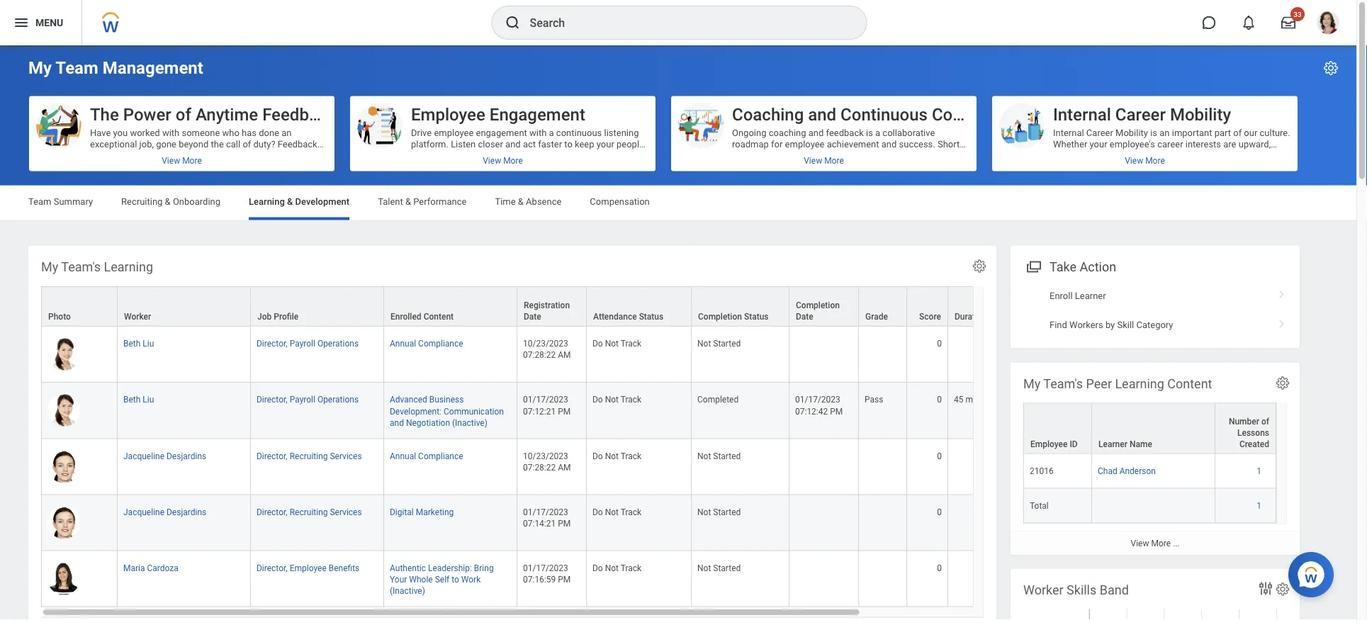 Task type: locate. For each thing, give the bounding box(es) containing it.
content right enrolled
[[424, 312, 454, 321]]

1 do not track element from the top
[[592, 336, 641, 348]]

4 do not track from the top
[[592, 507, 641, 517]]

2 director, payroll operations from the top
[[257, 395, 359, 404]]

1 beth liu from the top
[[123, 338, 154, 348]]

1 not started from the top
[[697, 338, 741, 348]]

1 jacqueline from the top
[[123, 451, 164, 460]]

row containing total
[[1023, 489, 1276, 523]]

date right completion status column header at the right
[[796, 312, 813, 321]]

pm right 07:12:21
[[558, 406, 571, 416]]

0 vertical spatial payroll
[[290, 338, 315, 348]]

1 & from the left
[[165, 196, 171, 207]]

learning inside my team's peer learning content element
[[1115, 376, 1164, 391]]

0 horizontal spatial and
[[390, 417, 404, 427]]

beth liu for advanced
[[123, 395, 154, 404]]

pm right 07:12:42
[[830, 406, 843, 416]]

and down development: at the bottom left of page
[[390, 417, 404, 427]]

0 vertical spatial learner
[[1075, 290, 1106, 301]]

jacqueline
[[123, 451, 164, 460], [123, 507, 164, 517]]

4 director, from the top
[[257, 507, 288, 517]]

pm inside "01/17/2023 07:14:21 pm"
[[558, 518, 571, 528]]

0 vertical spatial 10/23/2023 07:28:22 am
[[523, 338, 571, 360]]

0
[[937, 338, 942, 348], [937, 395, 942, 404], [937, 451, 942, 460], [937, 507, 942, 517], [937, 563, 942, 573]]

3 do from the top
[[592, 451, 603, 460]]

status right attendance
[[639, 312, 663, 321]]

director, payroll operations for advanced business development: communication and negotiation (inactive)
[[257, 395, 359, 404]]

1 horizontal spatial of
[[1261, 416, 1269, 426]]

registration date
[[524, 300, 570, 321]]

take action
[[1050, 259, 1116, 274]]

2 10/23/2023 07:28:22 am from the top
[[523, 451, 571, 472]]

2 & from the left
[[287, 196, 293, 207]]

director, for director, recruiting services 'link' associated with digital
[[257, 507, 288, 517]]

do not track element for third not started element from the bottom
[[592, 448, 641, 460]]

find workers by skill category link
[[1011, 310, 1300, 340]]

2 director, recruiting services link from the top
[[257, 504, 362, 517]]

0 vertical spatial director, payroll operations link
[[257, 336, 359, 348]]

1 0 from the top
[[937, 338, 942, 348]]

4 do from the top
[[592, 507, 603, 517]]

not started for third not started element from the bottom
[[697, 451, 741, 460]]

director, for director, recruiting services 'link' corresponding to annual
[[257, 451, 288, 460]]

2 1 from the top
[[1257, 501, 1261, 511]]

am up "01/17/2023 07:14:21 pm" at the left bottom of the page
[[558, 462, 571, 472]]

team's inside my team's peer learning content element
[[1043, 376, 1083, 391]]

my inside my team's peer learning content element
[[1023, 376, 1040, 391]]

2 annual from the top
[[390, 451, 416, 460]]

1 payroll from the top
[[290, 338, 315, 348]]

director, payroll operations link for advanced
[[257, 392, 359, 404]]

4 not started from the top
[[697, 563, 741, 573]]

1 horizontal spatial and
[[808, 104, 836, 124]]

development:
[[390, 406, 442, 416]]

3 started from the top
[[713, 507, 741, 517]]

1 vertical spatial worker
[[1023, 583, 1063, 597]]

team left summary
[[28, 196, 51, 207]]

2 annual compliance link from the top
[[390, 448, 463, 460]]

1 horizontal spatial worker
[[1023, 583, 1063, 597]]

marketing
[[416, 507, 454, 517]]

1 horizontal spatial team's
[[1043, 376, 1083, 391]]

not started for 4th not started element from the bottom of the my team's learning element
[[697, 338, 741, 348]]

1 vertical spatial jacqueline desjardins
[[123, 507, 206, 517]]

enroll learner
[[1050, 290, 1106, 301]]

team's up photo popup button
[[61, 259, 101, 274]]

...
[[1173, 538, 1180, 548]]

1 vertical spatial annual compliance
[[390, 451, 463, 460]]

1 vertical spatial completion
[[698, 312, 742, 321]]

annual compliance link
[[390, 336, 463, 348], [390, 448, 463, 460]]

0 vertical spatial completion
[[796, 300, 840, 310]]

1 do not track from the top
[[592, 338, 641, 348]]

job profile button
[[251, 287, 383, 326]]

my down menu dropdown button at left
[[28, 58, 52, 78]]

your
[[390, 574, 407, 584]]

team's inside my team's learning element
[[61, 259, 101, 274]]

worker for worker
[[124, 312, 151, 321]]

compliance
[[418, 338, 463, 348], [418, 451, 463, 460]]

0 horizontal spatial employee
[[290, 563, 327, 573]]

services for annual compliance
[[330, 451, 362, 460]]

team's
[[61, 259, 101, 274], [1043, 376, 1083, 391]]

do not track inside row
[[592, 563, 641, 573]]

director, for director, employee benefits link
[[257, 563, 288, 573]]

0 vertical spatial of
[[176, 104, 191, 124]]

annual compliance link for director, payroll operations
[[390, 336, 463, 348]]

0 vertical spatial learning
[[249, 196, 285, 207]]

01/17/2023 07:12:21 pm
[[523, 395, 571, 416]]

inbox large image
[[1281, 16, 1295, 30]]

workers
[[1069, 320, 1103, 330]]

status inside column header
[[744, 312, 769, 321]]

worker right photo column header
[[124, 312, 151, 321]]

1 director, from the top
[[257, 338, 288, 348]]

0 vertical spatial employee's photo (jacqueline desjardins) image
[[47, 450, 80, 482]]

attendance status column header
[[587, 286, 692, 327]]

1 operations from the top
[[317, 338, 359, 348]]

0 horizontal spatial team
[[28, 196, 51, 207]]

main content
[[0, 45, 1356, 620]]

1 vertical spatial team
[[28, 196, 51, 207]]

(inactive) down communication
[[452, 417, 487, 427]]

and inside "advanced business development: communication and negotiation (inactive)"
[[390, 417, 404, 427]]

status left completion date
[[744, 312, 769, 321]]

0 vertical spatial team
[[56, 58, 98, 78]]

1 vertical spatial employee's photo (beth liu) image
[[47, 394, 80, 426]]

0 vertical spatial my
[[28, 58, 52, 78]]

internal career mobility
[[1053, 104, 1231, 124]]

employee inside button
[[411, 104, 485, 124]]

1 1 from the top
[[1257, 466, 1261, 476]]

0 vertical spatial employee's photo (beth liu) image
[[47, 338, 80, 370]]

my inside my team's learning element
[[41, 259, 58, 274]]

employee for employee engagement
[[411, 104, 485, 124]]

& right talent on the left top of the page
[[405, 196, 411, 207]]

main content containing my team management
[[0, 45, 1356, 620]]

jacqueline for digital marketing
[[123, 507, 164, 517]]

1 horizontal spatial content
[[1167, 376, 1212, 391]]

employee's photo (jacqueline desjardins) image
[[47, 450, 80, 482], [47, 506, 80, 538]]

4 do not track element from the top
[[592, 504, 641, 517]]

pm for 01/17/2023 07:12:21 pm
[[558, 406, 571, 416]]

annual compliance link down negotiation
[[390, 448, 463, 460]]

4 started from the top
[[713, 563, 741, 573]]

1 vertical spatial and
[[390, 417, 404, 427]]

0 vertical spatial 1 button
[[1257, 465, 1264, 477]]

1 annual compliance link from the top
[[390, 336, 463, 348]]

0 horizontal spatial completion
[[698, 312, 742, 321]]

status for attendance status
[[639, 312, 663, 321]]

director, recruiting services link
[[257, 448, 362, 460], [257, 504, 362, 517]]

and right the coaching
[[808, 104, 836, 124]]

0 horizontal spatial team's
[[61, 259, 101, 274]]

3 do not track from the top
[[592, 451, 641, 460]]

0 vertical spatial beth
[[123, 338, 141, 348]]

operations
[[317, 338, 359, 348], [317, 395, 359, 404]]

services
[[330, 451, 362, 460], [330, 507, 362, 517]]

1 vertical spatial 1
[[1257, 501, 1261, 511]]

list containing enroll learner
[[1011, 281, 1300, 340]]

0 vertical spatial worker
[[124, 312, 151, 321]]

career
[[1115, 104, 1166, 124]]

do not track element
[[592, 336, 641, 348], [592, 392, 641, 404], [592, 448, 641, 460], [592, 504, 641, 517], [592, 560, 641, 573]]

0 vertical spatial (inactive)
[[452, 417, 487, 427]]

1 horizontal spatial status
[[744, 312, 769, 321]]

pm inside 01/17/2023 07:12:21 pm
[[558, 406, 571, 416]]

0 horizontal spatial date
[[524, 312, 541, 321]]

tab list containing team summary
[[14, 186, 1342, 220]]

row containing number of lessons created
[[1023, 403, 1276, 454]]

1 desjardins from the top
[[167, 451, 206, 460]]

employee
[[411, 104, 485, 124], [1030, 439, 1068, 449], [290, 563, 327, 573]]

employee's photo (beth liu) image for worker column header
[[47, 338, 80, 370]]

coaching and continuous conversations
[[732, 104, 1041, 124]]

not started
[[697, 338, 741, 348], [697, 451, 741, 460], [697, 507, 741, 517], [697, 563, 741, 573]]

learning inside tab list
[[249, 196, 285, 207]]

2 am from the top
[[558, 462, 571, 472]]

cell inside my team's peer learning content element
[[1092, 489, 1215, 523]]

1 vertical spatial of
[[1261, 416, 1269, 426]]

list inside main content
[[1011, 281, 1300, 340]]

0 horizontal spatial of
[[176, 104, 191, 124]]

maria
[[123, 563, 145, 573]]

1 vertical spatial payroll
[[290, 395, 315, 404]]

benefits
[[329, 563, 359, 573]]

07:28:22 up "01/17/2023 07:14:21 pm" at the left bottom of the page
[[523, 462, 556, 472]]

liu
[[143, 338, 154, 348], [143, 395, 154, 404]]

0 vertical spatial beth liu link
[[123, 336, 154, 348]]

3 & from the left
[[405, 196, 411, 207]]

1 vertical spatial employee's photo (jacqueline desjardins) image
[[47, 506, 80, 538]]

2 horizontal spatial employee
[[1030, 439, 1068, 449]]

1 vertical spatial desjardins
[[167, 507, 206, 517]]

continuous
[[841, 104, 928, 124]]

10/23/2023 07:28:22 am down 07:12:21
[[523, 451, 571, 472]]

digital
[[390, 507, 414, 517]]

2 payroll from the top
[[290, 395, 315, 404]]

compliance down enrolled content
[[418, 338, 463, 348]]

find
[[1050, 320, 1067, 330]]

learning inside my team's learning element
[[104, 259, 153, 274]]

pm right 07:16:59
[[558, 574, 571, 584]]

01/17/2023 up 07:16:59
[[523, 563, 568, 573]]

learner right enroll
[[1075, 290, 1106, 301]]

completion
[[796, 300, 840, 310], [698, 312, 742, 321]]

annual compliance for director, recruiting services
[[390, 451, 463, 460]]

10/23/2023 down registration date
[[523, 338, 568, 348]]

0 vertical spatial am
[[558, 350, 571, 360]]

annual compliance link down enrolled content
[[390, 336, 463, 348]]

0 vertical spatial director, recruiting services link
[[257, 448, 362, 460]]

jacqueline desjardins for digital
[[123, 507, 206, 517]]

0 vertical spatial operations
[[317, 338, 359, 348]]

1 10/23/2023 07:28:22 am from the top
[[523, 338, 571, 360]]

1 vertical spatial my
[[41, 259, 58, 274]]

negotiation
[[406, 417, 450, 427]]

registration date column header
[[517, 286, 587, 327]]

2 07:28:22 from the top
[[523, 462, 556, 472]]

learning left development
[[249, 196, 285, 207]]

learner up chad
[[1098, 439, 1127, 449]]

0 vertical spatial beth liu
[[123, 338, 154, 348]]

0 horizontal spatial (inactive)
[[390, 585, 425, 595]]

learning right peer
[[1115, 376, 1164, 391]]

2 0 from the top
[[937, 395, 942, 404]]

worker inside worker popup button
[[124, 312, 151, 321]]

10/23/2023 07:28:22 am for services
[[523, 451, 571, 472]]

2 not started from the top
[[697, 451, 741, 460]]

2 beth liu link from the top
[[123, 392, 154, 404]]

01/17/2023 up 07:14:21
[[523, 507, 568, 517]]

started
[[713, 338, 741, 348], [713, 451, 741, 460], [713, 507, 741, 517], [713, 563, 741, 573]]

10/23/2023 07:28:22 am down registration date
[[523, 338, 571, 360]]

0 vertical spatial jacqueline desjardins
[[123, 451, 206, 460]]

do not track element for third not started element from the top
[[592, 504, 641, 517]]

1 compliance from the top
[[418, 338, 463, 348]]

do not track for do not track element corresponding to 4th not started element from the bottom of the my team's learning element
[[592, 338, 641, 348]]

2 do from the top
[[592, 395, 603, 404]]

0 vertical spatial compliance
[[418, 338, 463, 348]]

2 started from the top
[[713, 451, 741, 460]]

01/17/2023 07:12:42 pm
[[795, 395, 843, 416]]

list
[[1011, 281, 1300, 340]]

pm inside 01/17/2023 07:16:59 pm
[[558, 574, 571, 584]]

worker for worker skills band
[[1023, 583, 1063, 597]]

do not track for fourth not started element from the top do not track element
[[592, 563, 641, 573]]

3 do not track element from the top
[[592, 448, 641, 460]]

my up employee id popup button
[[1023, 376, 1040, 391]]

01/17/2023 inside 01/17/2023 07:12:42 pm
[[795, 395, 840, 404]]

1 horizontal spatial completion
[[796, 300, 840, 310]]

my up photo popup button
[[41, 259, 58, 274]]

0 vertical spatial jacqueline desjardins link
[[123, 448, 206, 460]]

2 jacqueline desjardins from the top
[[123, 507, 206, 517]]

2 date from the left
[[796, 312, 813, 321]]

started for third not started element from the bottom
[[713, 451, 741, 460]]

0 vertical spatial content
[[424, 312, 454, 321]]

find workers by skill category
[[1050, 320, 1173, 330]]

not started for third not started element from the top
[[697, 507, 741, 517]]

pm
[[558, 406, 571, 416], [830, 406, 843, 416], [558, 518, 571, 528], [558, 574, 571, 584]]

communication
[[444, 406, 504, 416]]

job profile column header
[[251, 286, 384, 327]]

pass element
[[865, 392, 883, 404]]

1 annual from the top
[[390, 338, 416, 348]]

2 do not track element from the top
[[592, 392, 641, 404]]

4 0 from the top
[[937, 507, 942, 517]]

team's left peer
[[1043, 376, 1083, 391]]

attendance status button
[[587, 287, 691, 326]]

1 liu from the top
[[143, 338, 154, 348]]

2 director, payroll operations link from the top
[[257, 392, 359, 404]]

payroll for annual compliance
[[290, 338, 315, 348]]

director,
[[257, 338, 288, 348], [257, 395, 288, 404], [257, 451, 288, 460], [257, 507, 288, 517], [257, 563, 288, 573]]

row
[[41, 286, 1100, 327], [41, 326, 1100, 382], [41, 382, 1100, 439], [1023, 403, 1276, 454], [41, 439, 1100, 495], [1023, 454, 1276, 489], [1023, 489, 1276, 523], [41, 495, 1100, 551], [41, 551, 1100, 607]]

2 director, recruiting services from the top
[[257, 507, 362, 517]]

0 vertical spatial team's
[[61, 259, 101, 274]]

Search Workday  search field
[[530, 7, 837, 38]]

1 vertical spatial annual compliance link
[[390, 448, 463, 460]]

2 not started element from the top
[[697, 448, 741, 460]]

1 beth liu link from the top
[[123, 336, 154, 348]]

0 vertical spatial employee
[[411, 104, 485, 124]]

payroll
[[290, 338, 315, 348], [290, 395, 315, 404]]

operations down job profile column header
[[317, 338, 359, 348]]

and
[[808, 104, 836, 124], [390, 417, 404, 427]]

5 do from the top
[[592, 563, 603, 573]]

annual
[[390, 338, 416, 348], [390, 451, 416, 460]]

date inside completion date
[[796, 312, 813, 321]]

worker skills band
[[1023, 583, 1129, 597]]

employee id button
[[1024, 404, 1091, 453]]

0 horizontal spatial learning
[[104, 259, 153, 274]]

1 horizontal spatial learning
[[249, 196, 285, 207]]

(inactive) down your
[[390, 585, 425, 595]]

completion date
[[796, 300, 840, 321]]

worker left skills
[[1023, 583, 1063, 597]]

1 director, recruiting services link from the top
[[257, 448, 362, 460]]

the
[[90, 104, 119, 124]]

1 employee's photo (beth liu) image from the top
[[47, 338, 80, 370]]

1 vertical spatial team's
[[1043, 376, 1083, 391]]

& left development
[[287, 196, 293, 207]]

1 not started element from the top
[[697, 336, 741, 348]]

01/17/2023 up 07:12:21
[[523, 395, 568, 404]]

2 desjardins from the top
[[167, 507, 206, 517]]

pm inside 01/17/2023 07:12:42 pm
[[830, 406, 843, 416]]

0 inside row
[[937, 563, 942, 573]]

content up learner name popup button
[[1167, 376, 1212, 391]]

2 vertical spatial learning
[[1115, 376, 1164, 391]]

1 annual compliance from the top
[[390, 338, 463, 348]]

5 do not track element from the top
[[592, 560, 641, 573]]

learning up photo popup button
[[104, 259, 153, 274]]

1 vertical spatial 10/23/2023 07:28:22 am
[[523, 451, 571, 472]]

0 vertical spatial jacqueline
[[123, 451, 164, 460]]

talent
[[378, 196, 403, 207]]

1 status from the left
[[639, 312, 663, 321]]

10/23/2023 for director, recruiting services
[[523, 451, 568, 460]]

worker skills band element
[[1011, 569, 1300, 620]]

enrolled content
[[390, 312, 454, 321]]

0 vertical spatial services
[[330, 451, 362, 460]]

4 track from the top
[[621, 507, 641, 517]]

2 services from the top
[[330, 507, 362, 517]]

chad
[[1098, 466, 1117, 476]]

1 am from the top
[[558, 350, 571, 360]]

do for completed element
[[592, 395, 603, 404]]

2 jacqueline from the top
[[123, 507, 164, 517]]

of up lessons
[[1261, 416, 1269, 426]]

3 director, from the top
[[257, 451, 288, 460]]

compliance down negotiation
[[418, 451, 463, 460]]

learning & development
[[249, 196, 349, 207]]

1 track from the top
[[621, 338, 641, 348]]

33
[[1294, 10, 1302, 18]]

2 1 button from the top
[[1257, 500, 1264, 511]]

grade column header
[[859, 286, 907, 327]]

beth for advanced business development: communication and negotiation (inactive)
[[123, 395, 141, 404]]

1 vertical spatial (inactive)
[[390, 585, 425, 595]]

date down registration
[[524, 312, 541, 321]]

07:12:21
[[523, 406, 556, 416]]

4 not started element from the top
[[697, 560, 741, 573]]

operations left the advanced
[[317, 395, 359, 404]]

3 track from the top
[[621, 451, 641, 460]]

coaching
[[732, 104, 804, 124]]

employee inside popup button
[[1030, 439, 1068, 449]]

2 vertical spatial my
[[1023, 376, 1040, 391]]

2 track from the top
[[621, 395, 641, 404]]

1 vertical spatial learning
[[104, 259, 153, 274]]

3 0 from the top
[[937, 451, 942, 460]]

configure this page image
[[1322, 60, 1339, 77]]

status for completion status
[[744, 312, 769, 321]]

1 horizontal spatial employee
[[411, 104, 485, 124]]

01/17/2023 up 07:12:42
[[795, 395, 840, 404]]

attendance
[[593, 312, 637, 321]]

photo column header
[[41, 286, 118, 327]]

5 do not track from the top
[[592, 563, 641, 573]]

5 0 from the top
[[937, 563, 942, 573]]

07:28:22 down registration date
[[523, 350, 556, 360]]

my for my team's peer learning content
[[1023, 376, 1040, 391]]

0 for third not started element from the top
[[937, 507, 942, 517]]

1 vertical spatial operations
[[317, 395, 359, 404]]

pm right 07:14:21
[[558, 518, 571, 528]]

1 jacqueline desjardins link from the top
[[123, 448, 206, 460]]

advanced
[[390, 395, 427, 404]]

recruiting for annual compliance
[[290, 451, 328, 460]]

1 vertical spatial recruiting
[[290, 451, 328, 460]]

completion for status
[[698, 312, 742, 321]]

1 1 button from the top
[[1257, 465, 1264, 477]]

1 vertical spatial 1 button
[[1257, 500, 1264, 511]]

3 not started from the top
[[697, 507, 741, 517]]

1 vertical spatial employee
[[1030, 439, 1068, 449]]

0 vertical spatial annual compliance
[[390, 338, 463, 348]]

0 vertical spatial desjardins
[[167, 451, 206, 460]]

recruiting & onboarding
[[121, 196, 220, 207]]

(inactive)
[[452, 417, 487, 427], [390, 585, 425, 595]]

beth liu link for advanced
[[123, 392, 154, 404]]

1 button for total
[[1257, 500, 1264, 511]]

2 operations from the top
[[317, 395, 359, 404]]

1 button for 21016
[[1257, 465, 1264, 477]]

1 vertical spatial liu
[[143, 395, 154, 404]]

2 10/23/2023 from the top
[[523, 451, 568, 460]]

team down menu at the top left of the page
[[56, 58, 98, 78]]

1 vertical spatial beth
[[123, 395, 141, 404]]

compliance for director, recruiting services
[[418, 451, 463, 460]]

01/17/2023
[[523, 395, 568, 404], [795, 395, 840, 404], [523, 507, 568, 517], [523, 563, 568, 573]]

1 vertical spatial compliance
[[418, 451, 463, 460]]

beth liu link
[[123, 336, 154, 348], [123, 392, 154, 404]]

do for 4th not started element from the bottom of the my team's learning element
[[592, 338, 603, 348]]

am for director, recruiting services
[[558, 462, 571, 472]]

01/17/2023 for 07:16:59
[[523, 563, 568, 573]]

onboarding
[[173, 196, 220, 207]]

1 services from the top
[[330, 451, 362, 460]]

row containing maria cardoza
[[41, 551, 1100, 607]]

score column header
[[907, 286, 948, 327]]

07:16:59
[[523, 574, 556, 584]]

1 jacqueline desjardins from the top
[[123, 451, 206, 460]]

time
[[495, 196, 516, 207]]

number of lessons created button
[[1215, 404, 1276, 453]]

1 07:28:22 from the top
[[523, 350, 556, 360]]

0 horizontal spatial worker
[[124, 312, 151, 321]]

0 horizontal spatial content
[[424, 312, 454, 321]]

0 vertical spatial 07:28:22
[[523, 350, 556, 360]]

employee's photo (beth liu) image
[[47, 338, 80, 370], [47, 394, 80, 426]]

& for talent
[[405, 196, 411, 207]]

to
[[452, 574, 459, 584]]

& left onboarding
[[165, 196, 171, 207]]

1 director, recruiting services from the top
[[257, 451, 362, 460]]

1 10/23/2023 from the top
[[523, 338, 568, 348]]

2 employee's photo (beth liu) image from the top
[[47, 394, 80, 426]]

completion date column header
[[789, 286, 859, 327]]

01/17/2023 inside 01/17/2023 07:16:59 pm
[[523, 563, 568, 573]]

01/17/2023 inside "01/17/2023 07:14:21 pm"
[[523, 507, 568, 517]]

duration button
[[948, 287, 1024, 326]]

1 vertical spatial director, payroll operations
[[257, 395, 359, 404]]

07:28:22 for director, payroll operations
[[523, 350, 556, 360]]

0 vertical spatial recruiting
[[121, 196, 163, 207]]

not started element
[[697, 336, 741, 348], [697, 448, 741, 460], [697, 504, 741, 517], [697, 560, 741, 573]]

director, payroll operations link
[[257, 336, 359, 348], [257, 392, 359, 404]]

desjardins for digital
[[167, 507, 206, 517]]

configure my team's peer learning content image
[[1275, 375, 1290, 391]]

1 director, payroll operations link from the top
[[257, 336, 359, 348]]

talent & performance
[[378, 196, 467, 207]]

1 vertical spatial am
[[558, 462, 571, 472]]

1 vertical spatial beth liu
[[123, 395, 154, 404]]

mobility
[[1170, 104, 1231, 124]]

maria cardoza
[[123, 563, 178, 573]]

2 vertical spatial employee
[[290, 563, 327, 573]]

& for time
[[518, 196, 524, 207]]

0 for fourth not started element from the top
[[937, 563, 942, 573]]

team
[[56, 58, 98, 78], [28, 196, 51, 207]]

jacqueline for annual compliance
[[123, 451, 164, 460]]

1 vertical spatial 10/23/2023
[[523, 451, 568, 460]]

1 vertical spatial beth liu link
[[123, 392, 154, 404]]

started for fourth not started element from the top
[[713, 563, 741, 573]]

annual compliance down enrolled content
[[390, 338, 463, 348]]

jacqueline desjardins
[[123, 451, 206, 460], [123, 507, 206, 517]]

1 date from the left
[[524, 312, 541, 321]]

1 beth from the top
[[123, 338, 141, 348]]

configure worker skills band image
[[1275, 581, 1290, 597]]

2 do not track from the top
[[592, 395, 641, 404]]

2 annual compliance from the top
[[390, 451, 463, 460]]

annual compliance down negotiation
[[390, 451, 463, 460]]

01/17/2023 inside 01/17/2023 07:12:21 pm
[[523, 395, 568, 404]]

beth for annual compliance
[[123, 338, 141, 348]]

0 vertical spatial director, recruiting services
[[257, 451, 362, 460]]

of right the power
[[176, 104, 191, 124]]

0 vertical spatial annual
[[390, 338, 416, 348]]

2 vertical spatial recruiting
[[290, 507, 328, 517]]

5 director, from the top
[[257, 563, 288, 573]]

45 minutes
[[954, 395, 996, 404]]

1 vertical spatial director, payroll operations link
[[257, 392, 359, 404]]

10/23/2023 down 07:12:21
[[523, 451, 568, 460]]

1 vertical spatial director, recruiting services link
[[257, 504, 362, 517]]

not
[[605, 338, 619, 348], [697, 338, 711, 348], [605, 395, 619, 404], [605, 451, 619, 460], [697, 451, 711, 460], [605, 507, 619, 517], [697, 507, 711, 517], [605, 563, 619, 573], [697, 563, 711, 573]]

2 compliance from the top
[[418, 451, 463, 460]]

2 beth liu from the top
[[123, 395, 154, 404]]

internal career mobility button
[[992, 96, 1298, 171]]

beth
[[123, 338, 141, 348], [123, 395, 141, 404]]

tab list inside main content
[[14, 186, 1342, 220]]

5 track from the top
[[621, 563, 641, 573]]

desjardins for annual
[[167, 451, 206, 460]]

jacqueline desjardins link for digital
[[123, 504, 206, 517]]

take
[[1050, 259, 1076, 274]]

1 horizontal spatial (inactive)
[[452, 417, 487, 427]]

justify image
[[13, 14, 30, 31]]

1 do from the top
[[592, 338, 603, 348]]

tab list
[[14, 186, 1342, 220]]

& for recruiting
[[165, 196, 171, 207]]

1 vertical spatial annual
[[390, 451, 416, 460]]

status inside column header
[[639, 312, 663, 321]]

0 vertical spatial 10/23/2023
[[523, 338, 568, 348]]

do for third not started element from the bottom
[[592, 451, 603, 460]]

row containing registration date
[[41, 286, 1100, 327]]

0 vertical spatial and
[[808, 104, 836, 124]]

annual down negotiation
[[390, 451, 416, 460]]

1 started from the top
[[713, 338, 741, 348]]

annual down enrolled
[[390, 338, 416, 348]]

& right time
[[518, 196, 524, 207]]

do for fourth not started element from the top
[[592, 563, 603, 573]]

services for digital marketing
[[330, 507, 362, 517]]

4 & from the left
[[518, 196, 524, 207]]

1 vertical spatial learner
[[1098, 439, 1127, 449]]

am down registration date
[[558, 350, 571, 360]]

1 vertical spatial services
[[330, 507, 362, 517]]

2 beth from the top
[[123, 395, 141, 404]]

10/23/2023 for director, payroll operations
[[523, 338, 568, 348]]

do not track element for 4th not started element from the bottom of the my team's learning element
[[592, 336, 641, 348]]

1 horizontal spatial date
[[796, 312, 813, 321]]

cell
[[789, 326, 859, 382], [859, 326, 907, 382], [948, 326, 1025, 382], [789, 439, 859, 495], [859, 439, 907, 495], [948, 439, 1025, 495], [1092, 489, 1215, 523], [789, 495, 859, 551], [859, 495, 907, 551], [948, 495, 1025, 551], [789, 551, 859, 607], [859, 551, 907, 607], [948, 551, 1025, 607]]

date inside registration date
[[524, 312, 541, 321]]

annual for director, payroll operations
[[390, 338, 416, 348]]



Task type: describe. For each thing, give the bounding box(es) containing it.
learner inside popup button
[[1098, 439, 1127, 449]]

employee inside my team's learning element
[[290, 563, 327, 573]]

id
[[1070, 439, 1078, 449]]

07:28:22 for director, recruiting services
[[523, 462, 556, 472]]

team inside tab list
[[28, 196, 51, 207]]

10/23/2023 07:28:22 am for operations
[[523, 338, 571, 360]]

employee for employee id
[[1030, 439, 1068, 449]]

my for my team's learning
[[41, 259, 58, 274]]

team summary
[[28, 196, 93, 207]]

enroll
[[1050, 290, 1073, 301]]

do for third not started element from the top
[[592, 507, 603, 517]]

more
[[1151, 538, 1171, 548]]

created
[[1239, 439, 1269, 449]]

0 for 4th not started element from the bottom of the my team's learning element
[[937, 338, 942, 348]]

my team's peer learning content
[[1023, 376, 1212, 391]]

score button
[[907, 287, 947, 326]]

track for third not started element from the top
[[621, 507, 641, 517]]

view more ...
[[1131, 538, 1180, 548]]

07:14:21
[[523, 518, 556, 528]]

track for completed element
[[621, 395, 641, 404]]

performance
[[413, 196, 467, 207]]

recruiting for digital marketing
[[290, 507, 328, 517]]

completion status button
[[692, 287, 789, 326]]

chevron right image
[[1273, 315, 1291, 329]]

track for 4th not started element from the bottom of the my team's learning element
[[621, 338, 641, 348]]

by
[[1105, 320, 1115, 330]]

& for learning
[[287, 196, 293, 207]]

1 horizontal spatial team
[[56, 58, 98, 78]]

completion status
[[698, 312, 769, 321]]

2 employee's photo (jacqueline desjardins) image from the top
[[47, 506, 80, 538]]

total
[[1030, 501, 1049, 511]]

1 vertical spatial content
[[1167, 376, 1212, 391]]

employee's photo (beth liu) image for row containing registration date
[[47, 394, 80, 426]]

beth liu for annual
[[123, 338, 154, 348]]

completion date button
[[789, 287, 858, 326]]

do not track element for completed element
[[592, 392, 641, 404]]

enrolled content button
[[384, 287, 517, 326]]

summary
[[54, 196, 93, 207]]

search image
[[504, 14, 521, 31]]

1 employee's photo (jacqueline desjardins) image from the top
[[47, 450, 80, 482]]

my team management
[[28, 58, 203, 78]]

menu banner
[[0, 0, 1356, 45]]

employee's photo (maria cardoza) image
[[47, 562, 80, 595]]

1 for total
[[1257, 501, 1261, 511]]

33 button
[[1273, 7, 1305, 38]]

pm for 01/17/2023 07:16:59 pm
[[558, 574, 571, 584]]

pm for 01/17/2023 07:12:42 pm
[[830, 406, 843, 416]]

director, payroll operations for annual compliance
[[257, 338, 359, 348]]

skill
[[1117, 320, 1134, 330]]

configure my team's learning image
[[972, 258, 987, 274]]

team's for learning
[[61, 259, 101, 274]]

liu for annual
[[143, 338, 154, 348]]

work
[[461, 574, 481, 584]]

conversations
[[932, 104, 1041, 124]]

leadership:
[[428, 563, 472, 573]]

my team's learning
[[41, 259, 153, 274]]

worker column header
[[118, 286, 251, 327]]

(inactive) inside authentic leadership: bring your whole self to work (inactive)
[[390, 585, 425, 595]]

operations for advanced business development: communication and negotiation (inactive)
[[317, 395, 359, 404]]

maria cardoza link
[[123, 560, 178, 573]]

menu button
[[0, 0, 82, 45]]

am for director, payroll operations
[[558, 350, 571, 360]]

menu group image
[[1023, 256, 1042, 275]]

do not track for completed element do not track element
[[592, 395, 641, 404]]

registration
[[524, 300, 570, 310]]

minutes
[[966, 395, 996, 404]]

not started for fourth not started element from the top
[[697, 563, 741, 573]]

job profile
[[257, 312, 299, 321]]

and inside button
[[808, 104, 836, 124]]

power
[[123, 104, 171, 124]]

row containing 21016
[[1023, 454, 1276, 489]]

my team's learning element
[[28, 246, 1100, 620]]

operations for annual compliance
[[317, 338, 359, 348]]

01/17/2023 07:14:21 pm
[[523, 507, 571, 528]]

grade
[[865, 312, 888, 321]]

anderson
[[1119, 466, 1156, 476]]

07:12:42
[[795, 406, 828, 416]]

of inside the power of anytime feedback button
[[176, 104, 191, 124]]

01/17/2023 for 07:14:21
[[523, 507, 568, 517]]

do not track for do not track element associated with third not started element from the top
[[592, 507, 641, 517]]

action
[[1080, 259, 1116, 274]]

cardoza
[[147, 563, 178, 573]]

notifications large image
[[1242, 16, 1256, 30]]

employee engagement button
[[350, 96, 656, 171]]

01/17/2023 for 07:12:21
[[523, 395, 568, 404]]

completed element
[[697, 392, 739, 404]]

director, recruiting services link for annual
[[257, 448, 362, 460]]

compliance for director, payroll operations
[[418, 338, 463, 348]]

configure and view chart data image
[[1257, 580, 1274, 597]]

annual compliance for director, payroll operations
[[390, 338, 463, 348]]

0 for third not started element from the bottom
[[937, 451, 942, 460]]

coaching and continuous conversations button
[[671, 96, 1041, 171]]

self
[[435, 574, 449, 584]]

completion for date
[[796, 300, 840, 310]]

time & absence
[[495, 196, 562, 207]]

1 for 21016
[[1257, 466, 1261, 476]]

digital marketing link
[[390, 504, 454, 517]]

category
[[1136, 320, 1173, 330]]

completed
[[697, 395, 739, 404]]

director, employee benefits link
[[257, 560, 359, 573]]

completion status column header
[[692, 286, 789, 327]]

advanced business development: communication and negotiation (inactive)
[[390, 395, 504, 427]]

do not track for do not track element corresponding to third not started element from the bottom
[[592, 451, 641, 460]]

profile
[[274, 312, 299, 321]]

2 director, from the top
[[257, 395, 288, 404]]

chad anderson link
[[1098, 463, 1156, 476]]

number
[[1229, 416, 1259, 426]]

grade button
[[859, 287, 906, 326]]

annual for director, recruiting services
[[390, 451, 416, 460]]

01/17/2023 for 07:12:42
[[795, 395, 840, 404]]

director, recruiting services link for digital
[[257, 504, 362, 517]]

3 not started element from the top
[[697, 504, 741, 517]]

compensation
[[590, 196, 650, 207]]

0 for completed element
[[937, 395, 942, 404]]

beth liu link for annual
[[123, 336, 154, 348]]

liu for advanced
[[143, 395, 154, 404]]

employee id
[[1030, 439, 1078, 449]]

pm for 01/17/2023 07:14:21 pm
[[558, 518, 571, 528]]

band
[[1100, 583, 1129, 597]]

chad anderson
[[1098, 466, 1156, 476]]

director, payroll operations link for annual
[[257, 336, 359, 348]]

enrolled content column header
[[384, 286, 517, 327]]

pass
[[865, 395, 883, 404]]

jacqueline desjardins for annual
[[123, 451, 206, 460]]

employee engagement
[[411, 104, 585, 124]]

track for third not started element from the bottom
[[621, 451, 641, 460]]

of inside number of lessons created
[[1261, 416, 1269, 426]]

my team's peer learning content element
[[1011, 362, 1300, 555]]

annual compliance link for director, recruiting services
[[390, 448, 463, 460]]

director, employee benefits
[[257, 563, 359, 573]]

(inactive) inside "advanced business development: communication and negotiation (inactive)"
[[452, 417, 487, 427]]

registration date button
[[517, 287, 586, 326]]

team's for peer
[[1043, 376, 1083, 391]]

authentic
[[390, 563, 426, 573]]

01/17/2023 07:16:59 pm
[[523, 563, 571, 584]]

do not track element for fourth not started element from the top
[[592, 560, 641, 573]]

started for third not started element from the top
[[713, 507, 741, 517]]

track for fourth not started element from the top
[[621, 563, 641, 573]]

the power of anytime feedback
[[90, 104, 336, 124]]

chevron right image
[[1273, 285, 1291, 299]]

advanced business development: communication and negotiation (inactive) link
[[390, 392, 504, 427]]

attendance status
[[593, 312, 663, 321]]

photo button
[[42, 287, 117, 326]]

profile logan mcneil image
[[1317, 11, 1339, 37]]

content inside popup button
[[424, 312, 454, 321]]

jacqueline desjardins link for annual
[[123, 448, 206, 460]]

authentic leadership: bring your whole self to work (inactive) link
[[390, 560, 494, 595]]

absence
[[526, 196, 562, 207]]

menu
[[35, 17, 63, 28]]

business
[[429, 395, 464, 404]]

payroll for advanced business development: communication and negotiation (inactive)
[[290, 395, 315, 404]]

photo
[[48, 312, 71, 321]]

anytime
[[196, 104, 258, 124]]

number of lessons created
[[1229, 416, 1269, 449]]

development
[[295, 196, 349, 207]]

management
[[103, 58, 203, 78]]

started for 4th not started element from the bottom of the my team's learning element
[[713, 338, 741, 348]]

director, recruiting services for digital marketing
[[257, 507, 362, 517]]

date for completion date
[[796, 312, 813, 321]]



Task type: vqa. For each thing, say whether or not it's contained in the screenshot.
x Image
no



